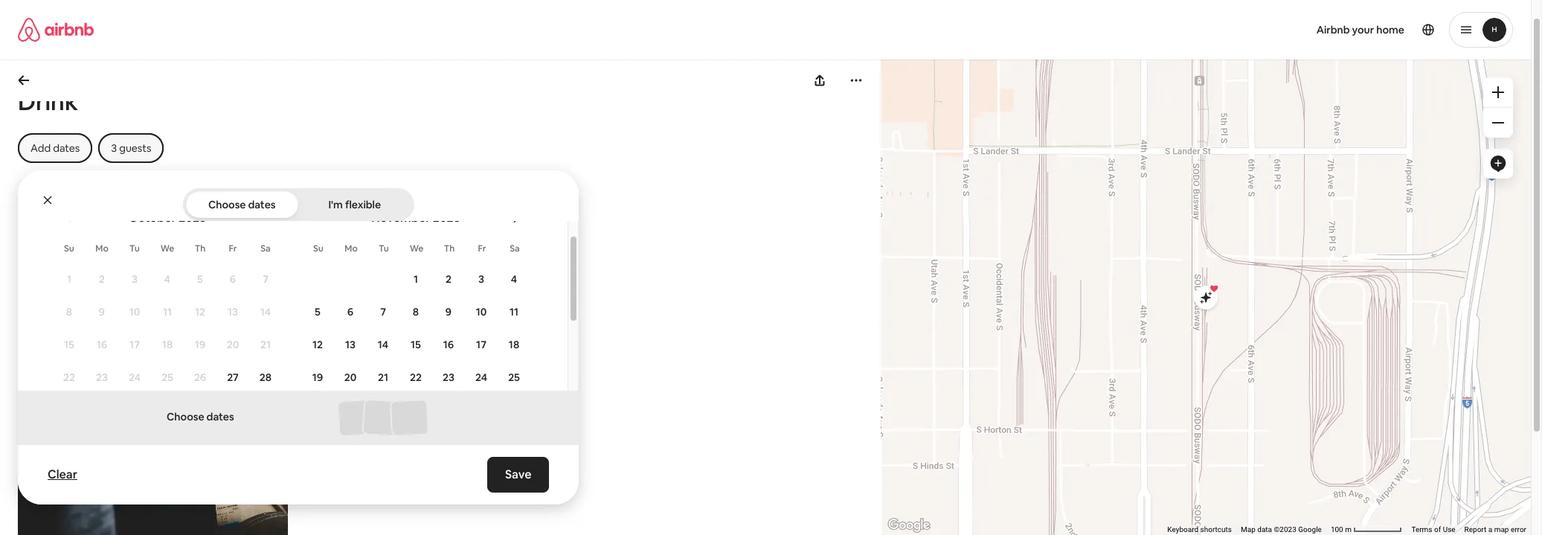 Task type: locate. For each thing, give the bounding box(es) containing it.
1 vertical spatial 12
[[313, 338, 323, 351]]

©2023
[[1274, 525, 1297, 534]]

0 vertical spatial 5
[[197, 272, 203, 286]]

choose dates inside button
[[208, 198, 276, 211]]

0 horizontal spatial 23
[[96, 371, 108, 384]]

1 horizontal spatial 1
[[414, 272, 418, 286]]

add dates
[[31, 141, 80, 155]]

13
[[228, 305, 238, 318], [345, 338, 356, 351]]

8
[[66, 305, 72, 318], [413, 305, 419, 318]]

1 button for october
[[53, 263, 86, 295]]

1 horizontal spatial dates
[[207, 410, 234, 423]]

0 horizontal spatial th
[[195, 243, 206, 254]]

1 horizontal spatial 3 button
[[465, 263, 498, 295]]

0 horizontal spatial 7 button
[[249, 263, 282, 295]]

0 horizontal spatial su
[[64, 243, 74, 254]]

dialog
[[18, 170, 1040, 519]]

1 4 button from the left
[[151, 263, 184, 295]]

3 for october 2023
[[132, 272, 138, 286]]

5 for the top 5 button
[[197, 272, 203, 286]]

1 9 from the left
[[99, 305, 105, 318]]

2 8 button from the left
[[400, 296, 432, 327]]

th down october 2023 at the top
[[195, 243, 206, 254]]

2023 right november
[[433, 210, 460, 225]]

2 for october 2023
[[99, 272, 105, 286]]

2 17 from the left
[[476, 338, 487, 351]]

12 button
[[184, 296, 217, 327], [301, 329, 334, 360]]

0 horizontal spatial 3
[[132, 272, 138, 286]]

1 horizontal spatial 22 button
[[400, 362, 432, 393]]

0 horizontal spatial 15
[[64, 338, 74, 351]]

2 sa from the left
[[510, 243, 520, 254]]

0 vertical spatial dates
[[53, 141, 80, 155]]

1 18 button from the left
[[151, 329, 184, 360]]

save button
[[487, 457, 549, 493]]

0 horizontal spatial 3 button
[[118, 263, 151, 295]]

24 button
[[118, 362, 151, 393], [465, 362, 498, 393]]

1 16 button from the left
[[86, 329, 118, 360]]

19 button right 28 button
[[301, 362, 334, 393]]

1 vertical spatial 20 button
[[334, 362, 367, 393]]

1 15 button from the left
[[53, 329, 86, 360]]

1 horizontal spatial 4 button
[[498, 263, 531, 295]]

4 button for october 2023
[[151, 263, 184, 295]]

1 horizontal spatial 17
[[476, 338, 487, 351]]

we down october 2023 at the top
[[161, 243, 174, 254]]

1 horizontal spatial 8 button
[[400, 296, 432, 327]]

25 for 1st 25 button from left
[[162, 371, 173, 384]]

16
[[97, 338, 107, 351], [443, 338, 454, 351]]

2 we from the left
[[410, 243, 424, 254]]

1 horizontal spatial 6 button
[[334, 296, 367, 327]]

1 9 button from the left
[[86, 296, 118, 327]]

0 horizontal spatial 11 button
[[151, 296, 184, 327]]

i'm
[[328, 198, 343, 211]]

2 16 button from the left
[[432, 329, 465, 360]]

11 button
[[151, 296, 184, 327], [498, 296, 531, 327]]

dates down the "27"
[[207, 410, 234, 423]]

1 horizontal spatial 16 button
[[432, 329, 465, 360]]

1 11 from the left
[[163, 305, 172, 318]]

1 button
[[53, 263, 86, 295], [400, 263, 432, 295]]

1 23 from the left
[[96, 371, 108, 384]]

1 horizontal spatial 23 button
[[432, 362, 465, 393]]

dates inside button
[[248, 198, 276, 211]]

1 8 button from the left
[[53, 296, 86, 327]]

2 2 from the left
[[446, 272, 452, 286]]

0 vertical spatial 14 button
[[249, 296, 282, 327]]

2 10 button from the left
[[465, 296, 498, 327]]

0 horizontal spatial 13
[[228, 305, 238, 318]]

0 horizontal spatial sa
[[261, 243, 271, 254]]

1 vertical spatial 21 button
[[367, 362, 400, 393]]

0 horizontal spatial 14
[[260, 305, 271, 318]]

19 right 28 button
[[312, 371, 323, 384]]

19 up 26 button
[[195, 338, 205, 351]]

21
[[260, 338, 271, 351], [378, 371, 388, 384]]

19
[[195, 338, 205, 351], [312, 371, 323, 384]]

1 vertical spatial dates
[[248, 198, 276, 211]]

23 button
[[86, 362, 118, 393], [432, 362, 465, 393]]

2 16 from the left
[[443, 338, 454, 351]]

th
[[195, 243, 206, 254], [444, 243, 455, 254]]

google image
[[885, 516, 934, 535]]

1 15 from the left
[[64, 338, 74, 351]]

5
[[197, 272, 203, 286], [315, 305, 321, 318]]

0 horizontal spatial 2 button
[[86, 263, 118, 295]]

11
[[163, 305, 172, 318], [510, 305, 519, 318]]

2
[[99, 272, 105, 286], [446, 272, 452, 286]]

21 button
[[249, 329, 282, 360], [367, 362, 400, 393]]

1 2 button from the left
[[86, 263, 118, 295]]

2 24 button from the left
[[465, 362, 498, 393]]

15
[[64, 338, 74, 351], [411, 338, 421, 351]]

23
[[96, 371, 108, 384], [443, 371, 455, 384]]

0 horizontal spatial 16 button
[[86, 329, 118, 360]]

2 18 from the left
[[509, 338, 520, 351]]

1 vertical spatial choose dates
[[167, 410, 234, 423]]

0 horizontal spatial 21 button
[[249, 329, 282, 360]]

0 vertical spatial 20 button
[[217, 329, 249, 360]]

0 horizontal spatial 22
[[63, 371, 75, 384]]

1 2 from the left
[[99, 272, 105, 286]]

0 horizontal spatial 13 button
[[217, 296, 249, 327]]

2 button
[[86, 263, 118, 295], [432, 263, 465, 295]]

22
[[63, 371, 75, 384], [410, 371, 422, 384]]

0 vertical spatial 12 button
[[184, 296, 217, 327]]

1 horizontal spatial 14
[[378, 338, 389, 351]]

26
[[194, 371, 206, 384]]

20
[[227, 338, 239, 351], [344, 371, 357, 384]]

2 button for november 2023
[[432, 263, 465, 295]]

2 17 button from the left
[[465, 329, 498, 360]]

1 horizontal spatial 13
[[345, 338, 356, 351]]

2 for november 2023
[[446, 272, 452, 286]]

sa
[[261, 243, 271, 254], [510, 243, 520, 254]]

we down the "november 2023"
[[410, 243, 424, 254]]

2 11 from the left
[[510, 305, 519, 318]]

0 vertical spatial 13
[[228, 305, 238, 318]]

1 horizontal spatial 2 button
[[432, 263, 465, 295]]

1 horizontal spatial 5
[[315, 305, 321, 318]]

17 button
[[118, 329, 151, 360], [465, 329, 498, 360]]

1 horizontal spatial 15 button
[[400, 329, 432, 360]]

tab list
[[186, 188, 411, 221]]

0 horizontal spatial 17 button
[[118, 329, 151, 360]]

1 22 button from the left
[[53, 362, 86, 393]]

8 for second "8" button from the right
[[66, 305, 72, 318]]

23 for first 23 button from the left
[[96, 371, 108, 384]]

0 horizontal spatial 9 button
[[86, 296, 118, 327]]

dates left i'm
[[248, 198, 276, 211]]

1 vertical spatial 7
[[380, 305, 386, 318]]

3
[[132, 272, 138, 286], [479, 272, 484, 286]]

dates
[[53, 141, 80, 155], [248, 198, 276, 211], [207, 410, 234, 423]]

0 horizontal spatial tu
[[130, 243, 140, 254]]

2 9 from the left
[[446, 305, 452, 318]]

unsave this experience image
[[257, 202, 275, 220]]

17 for 2nd 17 button
[[476, 338, 487, 351]]

1 horizontal spatial 4
[[511, 272, 517, 286]]

2 23 from the left
[[443, 371, 455, 384]]

1 vertical spatial 19
[[312, 371, 323, 384]]

10 button
[[118, 296, 151, 327], [465, 296, 498, 327]]

2 3 button from the left
[[465, 263, 498, 295]]

1 3 from the left
[[132, 272, 138, 286]]

13 button
[[217, 296, 249, 327], [334, 329, 367, 360]]

2 horizontal spatial dates
[[248, 198, 276, 211]]

1 18 from the left
[[162, 338, 173, 351]]

25
[[162, 371, 173, 384], [508, 371, 520, 384]]

1 vertical spatial 14
[[378, 338, 389, 351]]

1 horizontal spatial 9
[[446, 305, 452, 318]]

1 mo from the left
[[95, 243, 108, 254]]

2 su from the left
[[313, 243, 324, 254]]

choose dates
[[208, 198, 276, 211], [167, 410, 234, 423]]

1 horizontal spatial 6
[[347, 305, 354, 318]]

27
[[227, 371, 239, 384]]

18 for 2nd 18 button from left
[[509, 338, 520, 351]]

1 1 button from the left
[[53, 263, 86, 295]]

1 25 from the left
[[162, 371, 173, 384]]

2023 right october
[[179, 210, 206, 225]]

0 horizontal spatial 17
[[130, 338, 140, 351]]

add a place to the map image
[[1490, 155, 1508, 173]]

0 horizontal spatial 4 button
[[151, 263, 184, 295]]

8 for 2nd "8" button
[[413, 305, 419, 318]]

0 vertical spatial 12
[[195, 305, 205, 318]]

1 horizontal spatial 11 button
[[498, 296, 531, 327]]

1 horizontal spatial 1 button
[[400, 263, 432, 295]]

tu down october
[[130, 243, 140, 254]]

su
[[64, 243, 74, 254], [313, 243, 324, 254]]

5 button
[[184, 263, 217, 295], [301, 296, 334, 327]]

12 for top 12 button
[[195, 305, 205, 318]]

2 2023 from the left
[[433, 210, 460, 225]]

7 button
[[249, 263, 282, 295], [367, 296, 400, 327]]

4 for october 2023
[[164, 272, 171, 286]]

13 for 13 button to the top
[[228, 305, 238, 318]]

choose
[[208, 198, 246, 211], [167, 410, 204, 423]]

1 horizontal spatial 20
[[344, 371, 357, 384]]

1 vertical spatial 13
[[345, 338, 356, 351]]

0 vertical spatial 5 button
[[184, 263, 217, 295]]

2 4 button from the left
[[498, 263, 531, 295]]

0 horizontal spatial 18 button
[[151, 329, 184, 360]]

1 horizontal spatial 20 button
[[334, 362, 367, 393]]

3 button for october 2023
[[118, 263, 151, 295]]

2023
[[179, 210, 206, 225], [433, 210, 460, 225]]

1 vertical spatial 6
[[347, 305, 354, 318]]

24
[[129, 371, 141, 384], [475, 371, 487, 384]]

we
[[161, 243, 174, 254], [410, 243, 424, 254]]

1 24 from the left
[[129, 371, 141, 384]]

14 button
[[249, 296, 282, 327], [367, 329, 400, 360]]

1 for november
[[414, 272, 418, 286]]

2 fr from the left
[[478, 243, 486, 254]]

0 horizontal spatial 14 button
[[249, 296, 282, 327]]

0 vertical spatial 6
[[230, 272, 236, 286]]

16 button
[[86, 329, 118, 360], [432, 329, 465, 360]]

2 24 from the left
[[475, 371, 487, 384]]

1 horizontal spatial 10
[[476, 305, 487, 318]]

1 2023 from the left
[[179, 210, 206, 225]]

choose dates button
[[186, 191, 298, 218]]

2 1 from the left
[[414, 272, 418, 286]]

1 10 from the left
[[129, 305, 140, 318]]

1 horizontal spatial 11
[[510, 305, 519, 318]]

1 3 button from the left
[[118, 263, 151, 295]]

4
[[164, 272, 171, 286], [511, 272, 517, 286]]

terms of use
[[1412, 525, 1456, 534]]

1 22 from the left
[[63, 371, 75, 384]]

15 for first "15" "button" from right
[[411, 338, 421, 351]]

tu
[[130, 243, 140, 254], [379, 243, 389, 254]]

1 horizontal spatial 24
[[475, 371, 487, 384]]

2 9 button from the left
[[432, 296, 465, 327]]

1 4 from the left
[[164, 272, 171, 286]]

2 8 from the left
[[413, 305, 419, 318]]

19 button up 26 button
[[184, 329, 217, 360]]

2 tu from the left
[[379, 243, 389, 254]]

22 button
[[53, 362, 86, 393], [400, 362, 432, 393]]

8 button
[[53, 296, 86, 327], [400, 296, 432, 327]]

1 horizontal spatial mo
[[345, 243, 358, 254]]

4 button
[[151, 263, 184, 295], [498, 263, 531, 295]]

choose inside button
[[208, 198, 246, 211]]

0 horizontal spatial 4
[[164, 272, 171, 286]]

21 for bottommost "21" button
[[378, 371, 388, 384]]

choose down 26 button
[[167, 410, 204, 423]]

dates inside dropdown button
[[53, 141, 80, 155]]

0 horizontal spatial 25 button
[[151, 362, 184, 393]]

6
[[230, 272, 236, 286], [347, 305, 354, 318]]

2 10 from the left
[[476, 305, 487, 318]]

1 horizontal spatial 12 button
[[301, 329, 334, 360]]

1 horizontal spatial 21
[[378, 371, 388, 384]]

2 25 from the left
[[508, 371, 520, 384]]

november
[[372, 210, 430, 225]]

1 vertical spatial 6 button
[[334, 296, 367, 327]]

1 17 from the left
[[130, 338, 140, 351]]

1 horizontal spatial 19 button
[[301, 362, 334, 393]]

1 vertical spatial 5
[[315, 305, 321, 318]]

2 3 from the left
[[479, 272, 484, 286]]

3 button
[[118, 263, 151, 295], [465, 263, 498, 295]]

0 vertical spatial 21 button
[[249, 329, 282, 360]]

0 horizontal spatial we
[[161, 243, 174, 254]]

1 horizontal spatial 25 button
[[498, 362, 531, 393]]

choose left unsave this experience image
[[208, 198, 246, 211]]

profile element
[[784, 0, 1514, 60]]

6 button
[[217, 263, 249, 295], [334, 296, 367, 327]]

keyboard shortcuts button
[[1168, 525, 1232, 535]]

18
[[162, 338, 173, 351], [509, 338, 520, 351]]

20 button
[[217, 329, 249, 360], [334, 362, 367, 393]]

15 button
[[53, 329, 86, 360], [400, 329, 432, 360]]

7
[[263, 272, 269, 286], [380, 305, 386, 318]]

1 horizontal spatial 9 button
[[432, 296, 465, 327]]

0 horizontal spatial 10
[[129, 305, 140, 318]]

1 vertical spatial 21
[[378, 371, 388, 384]]

0 horizontal spatial choose
[[167, 410, 204, 423]]

1 su from the left
[[64, 243, 74, 254]]

1 horizontal spatial 8
[[413, 305, 419, 318]]

report a map error link
[[1465, 525, 1527, 534]]

1 8 from the left
[[66, 305, 72, 318]]

1 23 button from the left
[[86, 362, 118, 393]]

25 button
[[151, 362, 184, 393], [498, 362, 531, 393]]

10
[[129, 305, 140, 318], [476, 305, 487, 318]]

0 horizontal spatial fr
[[229, 243, 237, 254]]

9 button
[[86, 296, 118, 327], [432, 296, 465, 327]]

tu down november
[[379, 243, 389, 254]]

19 button
[[184, 329, 217, 360], [301, 362, 334, 393]]

2 22 from the left
[[410, 371, 422, 384]]

2 15 from the left
[[411, 338, 421, 351]]

1 11 button from the left
[[151, 296, 184, 327]]

0 horizontal spatial 6 button
[[217, 263, 249, 295]]

14
[[260, 305, 271, 318], [378, 338, 389, 351]]

17
[[130, 338, 140, 351], [476, 338, 487, 351]]

9
[[99, 305, 105, 318], [446, 305, 452, 318]]

1 horizontal spatial 5 button
[[301, 296, 334, 327]]

3 for november 2023
[[479, 272, 484, 286]]

2 4 from the left
[[511, 272, 517, 286]]

mo
[[95, 243, 108, 254], [345, 243, 358, 254]]

dates right add
[[53, 141, 80, 155]]

1 horizontal spatial 2
[[446, 272, 452, 286]]

1 horizontal spatial 21 button
[[367, 362, 400, 393]]

2 1 button from the left
[[400, 263, 432, 295]]

100 m button
[[1327, 525, 1408, 535]]

4 for november 2023
[[511, 272, 517, 286]]

18 button
[[151, 329, 184, 360], [498, 329, 531, 360]]

add dates button
[[18, 133, 93, 163]]

0 vertical spatial 6 button
[[217, 263, 249, 295]]

1 1 from the left
[[67, 272, 71, 286]]

2 2 button from the left
[[432, 263, 465, 295]]

28 button
[[249, 362, 282, 393]]

1 horizontal spatial 12
[[313, 338, 323, 351]]

th down the "november 2023"
[[444, 243, 455, 254]]

2 vertical spatial dates
[[207, 410, 234, 423]]

0 vertical spatial choose dates
[[208, 198, 276, 211]]

0 horizontal spatial 9
[[99, 305, 105, 318]]



Task type: describe. For each thing, give the bounding box(es) containing it.
0 horizontal spatial 6
[[230, 272, 236, 286]]

dates for choose dates button
[[248, 198, 276, 211]]

10 for 2nd 10 button from right
[[129, 305, 140, 318]]

m
[[1346, 525, 1352, 534]]

18 for 2nd 18 button from the right
[[162, 338, 173, 351]]

2 th from the left
[[444, 243, 455, 254]]

tab list containing choose dates
[[186, 188, 411, 221]]

use
[[1443, 525, 1456, 534]]

1 fr from the left
[[229, 243, 237, 254]]

1 th from the left
[[195, 243, 206, 254]]

1 for october
[[67, 272, 71, 286]]

1 24 button from the left
[[118, 362, 151, 393]]

1 vertical spatial 19 button
[[301, 362, 334, 393]]

25 for 2nd 25 button
[[508, 371, 520, 384]]

17 for first 17 button from left
[[130, 338, 140, 351]]

october
[[129, 210, 176, 225]]

clear
[[48, 467, 77, 482]]

100 m
[[1331, 525, 1354, 534]]

0 horizontal spatial 20
[[227, 338, 239, 351]]

calendar application
[[36, 194, 1040, 460]]

1 vertical spatial 13 button
[[334, 329, 367, 360]]

1 we from the left
[[161, 243, 174, 254]]

15 for first "15" "button" from left
[[64, 338, 74, 351]]

1 tu from the left
[[130, 243, 140, 254]]

i'm flexible
[[328, 198, 381, 211]]

dialog containing october 2023
[[18, 170, 1040, 519]]

21 for topmost "21" button
[[260, 338, 271, 351]]

2 23 button from the left
[[432, 362, 465, 393]]

2023 for november 2023
[[433, 210, 460, 225]]

terms
[[1412, 525, 1433, 534]]

i'm flexible button
[[298, 191, 411, 218]]

october 2023
[[129, 210, 206, 225]]

of
[[1435, 525, 1442, 534]]

flexible
[[345, 198, 381, 211]]

1 vertical spatial 12 button
[[301, 329, 334, 360]]

zoom in image
[[1493, 86, 1505, 98]]

2 22 button from the left
[[400, 362, 432, 393]]

12 for bottommost 12 button
[[313, 338, 323, 351]]

23 for 2nd 23 button from the left
[[443, 371, 455, 384]]

4 button for november 2023
[[498, 263, 531, 295]]

13 for bottom 13 button
[[345, 338, 356, 351]]

1 16 from the left
[[97, 338, 107, 351]]

1 horizontal spatial 19
[[312, 371, 323, 384]]

shortcuts
[[1201, 525, 1232, 534]]

1 10 button from the left
[[118, 296, 151, 327]]

1 sa from the left
[[261, 243, 271, 254]]

0 horizontal spatial 20 button
[[217, 329, 249, 360]]

2 15 button from the left
[[400, 329, 432, 360]]

2 25 button from the left
[[498, 362, 531, 393]]

map
[[1241, 525, 1256, 534]]

map
[[1495, 525, 1509, 534]]

save
[[505, 467, 531, 482]]

google map
including 0 saved stays. region
[[826, 0, 1543, 535]]

2023 for october 2023
[[179, 210, 206, 225]]

error
[[1511, 525, 1527, 534]]

1 vertical spatial 14 button
[[367, 329, 400, 360]]

3 button for november 2023
[[465, 263, 498, 295]]

2 11 button from the left
[[498, 296, 531, 327]]

terms of use link
[[1412, 525, 1456, 534]]

dates for add dates dropdown button
[[53, 141, 80, 155]]

26 button
[[184, 362, 217, 393]]

1 button for november
[[400, 263, 432, 295]]

report
[[1465, 525, 1487, 534]]

zoom out image
[[1493, 117, 1505, 129]]

0 vertical spatial 7 button
[[249, 263, 282, 295]]

november 2023
[[372, 210, 460, 225]]

0 vertical spatial 14
[[260, 305, 271, 318]]

2 mo from the left
[[345, 243, 358, 254]]

27 button
[[217, 362, 249, 393]]

0 horizontal spatial 19 button
[[184, 329, 217, 360]]

10 for 1st 10 button from the right
[[476, 305, 487, 318]]

clear button
[[40, 460, 85, 490]]

28
[[260, 371, 272, 384]]

report a map error
[[1465, 525, 1527, 534]]

100
[[1331, 525, 1344, 534]]

map data ©2023 google
[[1241, 525, 1322, 534]]

google
[[1299, 525, 1322, 534]]

5 for the right 5 button
[[315, 305, 321, 318]]

2 button for october 2023
[[86, 263, 118, 295]]

a
[[1489, 525, 1493, 534]]

add
[[31, 141, 51, 155]]

keyboard shortcuts
[[1168, 525, 1232, 534]]

1 horizontal spatial 7 button
[[367, 296, 400, 327]]

1 25 button from the left
[[151, 362, 184, 393]]

1 17 button from the left
[[118, 329, 151, 360]]

2 18 button from the left
[[498, 329, 531, 360]]

keyboard
[[1168, 525, 1199, 534]]

data
[[1258, 525, 1273, 534]]

0 vertical spatial 7
[[263, 272, 269, 286]]

0 vertical spatial 19
[[195, 338, 205, 351]]

drink
[[18, 86, 78, 117]]

1 vertical spatial choose
[[167, 410, 204, 423]]

0 vertical spatial 13 button
[[217, 296, 249, 327]]



Task type: vqa. For each thing, say whether or not it's contained in the screenshot.


